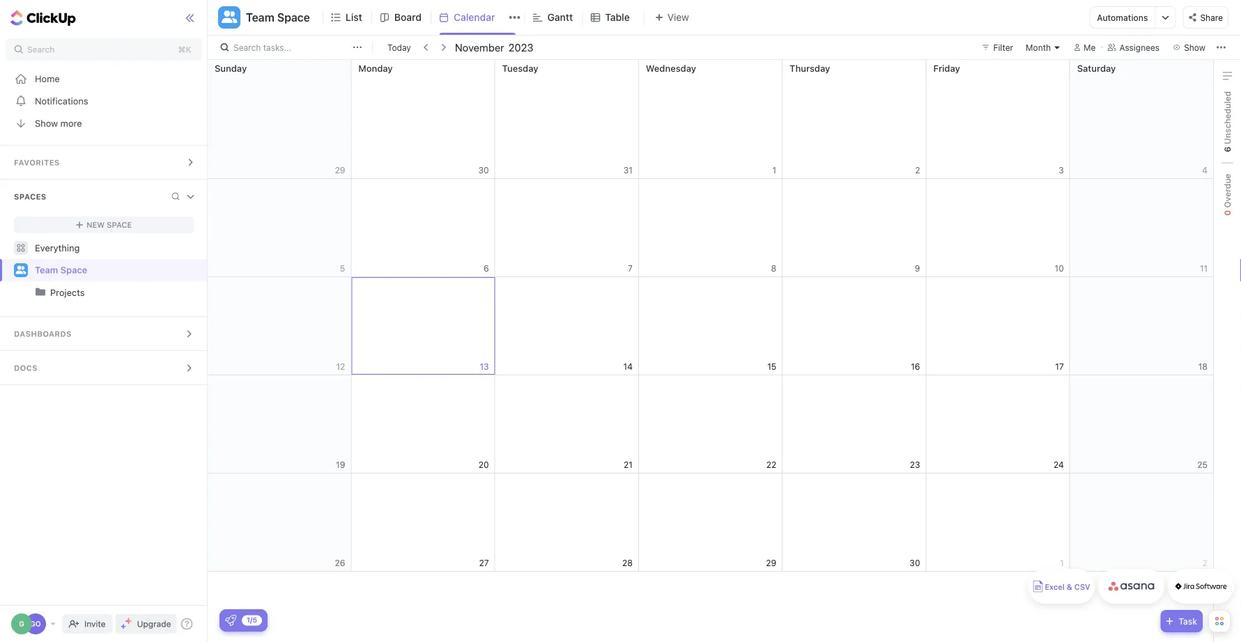 Task type: describe. For each thing, give the bounding box(es) containing it.
show more
[[35, 118, 82, 129]]

everything link
[[0, 237, 208, 259]]

1 vertical spatial space
[[107, 221, 132, 230]]

g
[[19, 620, 24, 628]]

new space
[[87, 221, 132, 230]]

13
[[480, 362, 489, 372]]

⌘k
[[178, 45, 191, 54]]

show for show more
[[35, 118, 58, 129]]

25
[[1198, 460, 1208, 470]]

tuesday
[[502, 63, 538, 73]]

unscheduled
[[1223, 91, 1233, 147]]

saturday
[[1077, 63, 1116, 73]]

1 vertical spatial 6
[[484, 264, 489, 274]]

search tasks...
[[233, 43, 291, 52]]

1 horizontal spatial 30
[[910, 559, 920, 568]]

favorites button
[[0, 146, 208, 179]]

invite
[[84, 620, 106, 629]]

projects
[[50, 288, 85, 298]]

home link
[[0, 68, 208, 90]]

month button
[[1022, 39, 1066, 56]]

9
[[915, 264, 920, 274]]

row containing 5
[[208, 179, 1214, 277]]

new
[[87, 221, 105, 230]]

10
[[1055, 264, 1064, 274]]

15
[[768, 362, 777, 372]]

show for show
[[1184, 43, 1206, 52]]

team space for "team space" button
[[246, 11, 310, 24]]

0 vertical spatial 2
[[915, 166, 920, 175]]

calendar
[[454, 12, 495, 23]]

friday
[[934, 63, 960, 73]]

sparkle svg 2 image
[[121, 625, 126, 630]]

table link
[[605, 0, 635, 35]]

onboarding checklist button element
[[225, 615, 236, 627]]

overdue
[[1223, 174, 1233, 210]]

5
[[340, 264, 345, 274]]

excel
[[1045, 583, 1065, 592]]

23
[[910, 460, 920, 470]]

24
[[1054, 460, 1064, 470]]

tasks...
[[263, 43, 291, 52]]

list link
[[346, 0, 368, 35]]

0
[[1223, 210, 1233, 216]]

team for team space link
[[35, 265, 58, 275]]

wednesday
[[646, 63, 696, 73]]

8
[[771, 264, 777, 274]]

16
[[911, 362, 920, 372]]

18
[[1199, 362, 1208, 372]]

team for "team space" button
[[246, 11, 275, 24]]

show button
[[1169, 39, 1210, 56]]

upgrade
[[137, 620, 171, 629]]

1/5
[[247, 617, 257, 625]]

space for "team space" button
[[277, 11, 310, 24]]

27
[[479, 559, 489, 568]]

assignees button
[[1102, 39, 1166, 56]]

everything
[[35, 243, 80, 253]]

space for team space link
[[61, 265, 87, 275]]

thursday
[[790, 63, 830, 73]]

go
[[30, 620, 41, 628]]

1 projects link from the left
[[1, 282, 195, 304]]

g go
[[19, 620, 41, 628]]

11
[[1200, 264, 1208, 274]]

upgrade link
[[115, 615, 177, 634]]

favorites
[[14, 158, 60, 167]]

automations
[[1097, 13, 1148, 22]]

&
[[1067, 583, 1073, 592]]

2023
[[509, 41, 534, 53]]

list
[[346, 12, 362, 23]]

search for search tasks...
[[233, 43, 261, 52]]

sunday
[[215, 63, 247, 73]]

grid containing sunday
[[207, 60, 1214, 643]]

Search tasks... text field
[[233, 38, 349, 57]]

gantt link
[[547, 0, 579, 35]]

20
[[479, 460, 489, 470]]

calendar link
[[454, 0, 514, 35]]

month
[[1026, 43, 1051, 52]]

row containing 19
[[208, 376, 1214, 474]]

view
[[668, 12, 689, 23]]

view button
[[644, 9, 693, 26]]

table
[[605, 12, 630, 23]]

task
[[1179, 617, 1197, 627]]

team space for team space link
[[35, 265, 87, 275]]



Task type: vqa. For each thing, say whether or not it's contained in the screenshot.


Task type: locate. For each thing, give the bounding box(es) containing it.
1 horizontal spatial team
[[246, 11, 275, 24]]

0 horizontal spatial team space
[[35, 265, 87, 275]]

show left more
[[35, 118, 58, 129]]

user group image
[[221, 10, 237, 23], [16, 266, 26, 274]]

space right new
[[107, 221, 132, 230]]

team inside the sidebar navigation
[[35, 265, 58, 275]]

0 horizontal spatial 2
[[915, 166, 920, 175]]

show inside dropdown button
[[1184, 43, 1206, 52]]

team up "search tasks..."
[[246, 11, 275, 24]]

19
[[336, 460, 345, 470]]

filter
[[994, 43, 1014, 52]]

me
[[1084, 43, 1096, 52]]

1 horizontal spatial show
[[1184, 43, 1206, 52]]

21
[[624, 460, 633, 470]]

share button
[[1183, 6, 1229, 29]]

home
[[35, 74, 60, 84]]

onboarding checklist button image
[[225, 615, 236, 627]]

space up projects on the top of page
[[61, 265, 87, 275]]

docs
[[14, 364, 38, 373]]

row containing 26
[[208, 474, 1214, 572]]

2 projects link from the left
[[50, 282, 195, 304]]

1 vertical spatial user group image
[[16, 266, 26, 274]]

0 horizontal spatial 1
[[773, 166, 777, 175]]

1 horizontal spatial team space
[[246, 11, 310, 24]]

space inside button
[[277, 11, 310, 24]]

0 horizontal spatial show
[[35, 118, 58, 129]]

1 horizontal spatial 29
[[766, 559, 777, 568]]

team space inside the sidebar navigation
[[35, 265, 87, 275]]

projects link
[[1, 282, 195, 304], [50, 282, 195, 304]]

1 horizontal spatial user group image
[[221, 10, 237, 23]]

29
[[335, 166, 345, 175], [766, 559, 777, 568]]

28
[[622, 559, 633, 568]]

0 vertical spatial space
[[277, 11, 310, 24]]

1 vertical spatial 2
[[1203, 559, 1208, 568]]

search up sunday
[[233, 43, 261, 52]]

excel & csv link
[[1029, 569, 1095, 604]]

csv
[[1075, 583, 1091, 592]]

0 vertical spatial 29
[[335, 166, 345, 175]]

1 row from the top
[[208, 60, 1214, 179]]

row containing 29
[[208, 60, 1214, 179]]

0 horizontal spatial 29
[[335, 166, 345, 175]]

november 2023
[[455, 41, 534, 53]]

5 row from the top
[[208, 474, 1214, 572]]

1 vertical spatial show
[[35, 118, 58, 129]]

dashboards
[[14, 330, 72, 339]]

6
[[1223, 147, 1233, 152], [484, 264, 489, 274]]

today
[[388, 43, 411, 52]]

show inside the sidebar navigation
[[35, 118, 58, 129]]

grid
[[207, 60, 1214, 643]]

team space down everything
[[35, 265, 87, 275]]

monday
[[358, 63, 393, 73]]

user group image up "search tasks..."
[[221, 10, 237, 23]]

gantt
[[547, 12, 573, 23]]

1 horizontal spatial 6
[[1223, 147, 1233, 152]]

1
[[773, 166, 777, 175], [1060, 559, 1064, 568]]

search for search
[[27, 45, 55, 54]]

team
[[246, 11, 275, 24], [35, 265, 58, 275]]

17
[[1055, 362, 1064, 372]]

2 vertical spatial space
[[61, 265, 87, 275]]

team space link
[[35, 259, 195, 282]]

sidebar navigation
[[0, 0, 210, 643]]

4 row from the top
[[208, 376, 1214, 474]]

31
[[624, 166, 633, 175]]

space
[[277, 11, 310, 24], [107, 221, 132, 230], [61, 265, 87, 275]]

team space up tasks...
[[246, 11, 310, 24]]

today button
[[385, 40, 414, 54]]

show
[[1184, 43, 1206, 52], [35, 118, 58, 129]]

1 vertical spatial team
[[35, 265, 58, 275]]

more
[[60, 118, 82, 129]]

excel & csv
[[1045, 583, 1091, 592]]

1 horizontal spatial 1
[[1060, 559, 1064, 568]]

share
[[1201, 13, 1223, 22]]

26
[[335, 559, 345, 568]]

1 horizontal spatial 2
[[1203, 559, 1208, 568]]

0 vertical spatial show
[[1184, 43, 1206, 52]]

4
[[1203, 166, 1208, 175]]

1 vertical spatial 1
[[1060, 559, 1064, 568]]

1 vertical spatial team space
[[35, 265, 87, 275]]

space up search tasks... text field
[[277, 11, 310, 24]]

notifications link
[[0, 90, 208, 112]]

team space inside button
[[246, 11, 310, 24]]

spaces
[[14, 192, 46, 201]]

automations button
[[1090, 7, 1155, 28]]

0 horizontal spatial team
[[35, 265, 58, 275]]

12
[[336, 362, 345, 372]]

filter button
[[977, 39, 1019, 56]]

search
[[233, 43, 261, 52], [27, 45, 55, 54]]

1 horizontal spatial space
[[107, 221, 132, 230]]

team space
[[246, 11, 310, 24], [35, 265, 87, 275]]

notifications
[[35, 96, 88, 106]]

1 vertical spatial 30
[[910, 559, 920, 568]]

0 vertical spatial team space
[[246, 11, 310, 24]]

0 vertical spatial 6
[[1223, 147, 1233, 152]]

0 vertical spatial user group image
[[221, 10, 237, 23]]

7
[[628, 264, 633, 274]]

0 horizontal spatial search
[[27, 45, 55, 54]]

3
[[1059, 166, 1064, 175]]

assignees
[[1120, 43, 1160, 52]]

sparkle svg 1 image
[[125, 618, 132, 625]]

0 vertical spatial 1
[[773, 166, 777, 175]]

november
[[455, 41, 504, 53]]

row containing 12
[[208, 277, 1214, 376]]

user group image up dashboards
[[16, 266, 26, 274]]

0 horizontal spatial 30
[[478, 166, 489, 175]]

search inside the sidebar navigation
[[27, 45, 55, 54]]

30
[[478, 166, 489, 175], [910, 559, 920, 568]]

0 vertical spatial team
[[246, 11, 275, 24]]

0 horizontal spatial space
[[61, 265, 87, 275]]

board
[[394, 12, 422, 23]]

user group image inside the sidebar navigation
[[16, 266, 26, 274]]

row
[[208, 60, 1214, 179], [208, 179, 1214, 277], [208, 277, 1214, 376], [208, 376, 1214, 474], [208, 474, 1214, 572]]

show down share button
[[1184, 43, 1206, 52]]

22
[[766, 460, 777, 470]]

me button
[[1069, 39, 1102, 56]]

team down everything
[[35, 265, 58, 275]]

1 vertical spatial 29
[[766, 559, 777, 568]]

team space button
[[240, 2, 310, 33]]

1 horizontal spatial search
[[233, 43, 261, 52]]

2 row from the top
[[208, 179, 1214, 277]]

0 horizontal spatial user group image
[[16, 266, 26, 274]]

2 horizontal spatial space
[[277, 11, 310, 24]]

14
[[624, 362, 633, 372]]

0 horizontal spatial 6
[[484, 264, 489, 274]]

0 vertical spatial 30
[[478, 166, 489, 175]]

search up the home at the top of the page
[[27, 45, 55, 54]]

3 row from the top
[[208, 277, 1214, 376]]

team inside button
[[246, 11, 275, 24]]

board link
[[394, 0, 427, 35]]



